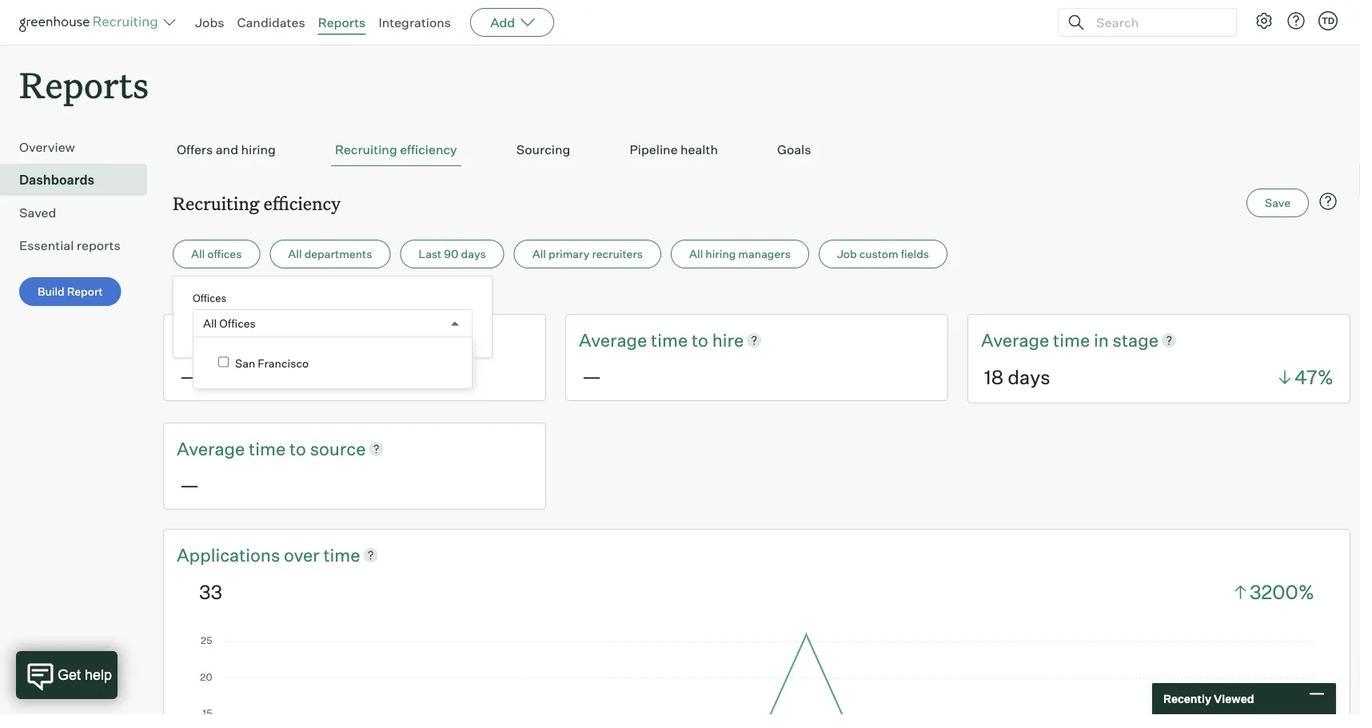 Task type: describe. For each thing, give the bounding box(es) containing it.
stage
[[1113, 329, 1159, 351]]

oct
[[212, 289, 231, 303]]

job custom fields button
[[819, 240, 948, 269]]

all hiring managers
[[690, 247, 791, 261]]

over
[[284, 544, 320, 566]]

time link for source
[[249, 437, 290, 461]]

dashboards
[[19, 172, 94, 188]]

all offices
[[203, 317, 256, 331]]

essential reports link
[[19, 236, 141, 255]]

1 vertical spatial reports
[[19, 61, 149, 108]]

1 vertical spatial offices
[[219, 317, 256, 331]]

applications
[[177, 544, 280, 566]]

source
[[310, 438, 366, 460]]

recruiting efficiency button
[[331, 134, 461, 167]]

td
[[1322, 15, 1335, 26]]

reports
[[77, 238, 121, 254]]

0 vertical spatial reports
[[318, 14, 366, 30]]

report
[[67, 285, 103, 299]]

1 vertical spatial hiring
[[706, 247, 736, 261]]

aug 1 - oct 30, 2023
[[173, 289, 282, 303]]

average time to for fill
[[177, 329, 310, 351]]

health
[[681, 142, 718, 158]]

all for all offices
[[203, 317, 217, 331]]

all for all primary recruiters
[[533, 247, 546, 261]]

job custom fields
[[837, 247, 930, 261]]

save
[[1266, 196, 1291, 210]]

add
[[490, 14, 515, 30]]

viewed
[[1214, 693, 1255, 707]]

to link for source
[[290, 437, 310, 461]]

average time to for hire
[[579, 329, 712, 351]]

hire link
[[712, 328, 744, 353]]

recruiters
[[592, 247, 643, 261]]

all for all offices
[[191, 247, 205, 261]]

build
[[38, 285, 65, 299]]

time link for fill
[[249, 328, 290, 353]]

overview
[[19, 139, 75, 155]]

time link for hire
[[651, 328, 692, 353]]

recently
[[1164, 693, 1212, 707]]

fill link
[[310, 328, 329, 353]]

18 days
[[985, 366, 1051, 390]]

pipeline health button
[[626, 134, 722, 167]]

hire
[[712, 329, 744, 351]]

applications link
[[177, 543, 284, 568]]

all primary recruiters
[[533, 247, 643, 261]]

last 90 days button
[[400, 240, 505, 269]]

days inside button
[[461, 247, 486, 261]]

greenhouse recruiting image
[[19, 13, 163, 32]]

2023
[[254, 289, 282, 303]]

pipeline health
[[630, 142, 718, 158]]

all offices
[[191, 247, 242, 261]]

francisco
[[258, 356, 309, 370]]

xychart image
[[199, 631, 1315, 716]]

applications over
[[177, 544, 324, 566]]

last
[[419, 247, 442, 261]]

offers and hiring button
[[173, 134, 280, 167]]

all offices button
[[173, 240, 260, 269]]

all primary recruiters button
[[514, 240, 662, 269]]

to for hire
[[692, 329, 709, 351]]

recently viewed
[[1164, 693, 1255, 707]]

all departments button
[[270, 240, 391, 269]]

recruiting efficiency inside button
[[335, 142, 457, 158]]

source link
[[310, 437, 366, 461]]

offices
[[207, 247, 242, 261]]

Search text field
[[1093, 11, 1222, 34]]

to for fill
[[290, 329, 306, 351]]

primary
[[549, 247, 590, 261]]

— for source
[[180, 473, 199, 497]]

all hiring managers button
[[671, 240, 809, 269]]

time right 'over'
[[324, 544, 360, 566]]

overview link
[[19, 138, 141, 157]]

0 vertical spatial offices
[[193, 292, 227, 305]]

recruiting inside button
[[335, 142, 397, 158]]

configure image
[[1255, 11, 1274, 30]]

sourcing button
[[513, 134, 575, 167]]

fill
[[310, 329, 329, 351]]

hiring inside 'tab list'
[[241, 142, 276, 158]]

faq image
[[1319, 192, 1338, 211]]

1 vertical spatial days
[[1008, 366, 1051, 390]]

saved link
[[19, 203, 141, 223]]

san francisco
[[235, 356, 309, 370]]

in
[[1094, 329, 1109, 351]]

essential
[[19, 238, 74, 254]]

san
[[235, 356, 255, 370]]

1 vertical spatial recruiting efficiency
[[173, 191, 341, 215]]



Task type: vqa. For each thing, say whether or not it's contained in the screenshot.
for corresponding to Hopkins
no



Task type: locate. For each thing, give the bounding box(es) containing it.
0 vertical spatial efficiency
[[400, 142, 457, 158]]

reports down greenhouse recruiting image
[[19, 61, 149, 108]]

all for all hiring managers
[[690, 247, 703, 261]]

average time in
[[982, 329, 1113, 351]]

all inside button
[[288, 247, 302, 261]]

average for stage
[[982, 329, 1050, 351]]

aug
[[173, 289, 195, 303]]

dashboards link
[[19, 171, 141, 190]]

average time to
[[177, 329, 310, 351], [579, 329, 712, 351], [177, 438, 310, 460]]

build report button
[[19, 278, 121, 307]]

time left the source
[[249, 438, 286, 460]]

all down -
[[203, 317, 217, 331]]

time for stage
[[1054, 329, 1090, 351]]

average time to for source
[[177, 438, 310, 460]]

candidates
[[237, 14, 305, 30]]

recruiting
[[335, 142, 397, 158], [173, 191, 259, 215]]

0 vertical spatial days
[[461, 247, 486, 261]]

to for source
[[290, 438, 306, 460]]

0 vertical spatial hiring
[[241, 142, 276, 158]]

average for hire
[[579, 329, 647, 351]]

0 horizontal spatial reports
[[19, 61, 149, 108]]

and
[[216, 142, 238, 158]]

all left primary
[[533, 247, 546, 261]]

to left hire
[[692, 329, 709, 351]]

all left offices
[[191, 247, 205, 261]]

sourcing
[[517, 142, 571, 158]]

time link for stage
[[1054, 328, 1094, 353]]

time left in
[[1054, 329, 1090, 351]]

time link
[[249, 328, 290, 353], [651, 328, 692, 353], [1054, 328, 1094, 353], [249, 437, 290, 461], [324, 543, 360, 568]]

1 vertical spatial recruiting
[[173, 191, 259, 215]]

0 vertical spatial recruiting
[[335, 142, 397, 158]]

integrations link
[[379, 14, 451, 30]]

over link
[[284, 543, 324, 568]]

offices
[[193, 292, 227, 305], [219, 317, 256, 331]]

stage link
[[1113, 328, 1159, 353]]

1 horizontal spatial recruiting
[[335, 142, 397, 158]]

time link up san francisco at left
[[249, 328, 290, 353]]

add button
[[470, 8, 554, 37]]

0 vertical spatial recruiting efficiency
[[335, 142, 457, 158]]

fields
[[901, 247, 930, 261]]

jobs
[[195, 14, 224, 30]]

save button
[[1247, 189, 1309, 218]]

time link left the source link
[[249, 437, 290, 461]]

0 horizontal spatial hiring
[[241, 142, 276, 158]]

average link for hire
[[579, 328, 651, 353]]

hiring
[[241, 142, 276, 158], [706, 247, 736, 261]]

custom
[[860, 247, 899, 261]]

0 horizontal spatial days
[[461, 247, 486, 261]]

0 horizontal spatial efficiency
[[264, 191, 341, 215]]

pipeline
[[630, 142, 678, 158]]

offers
[[177, 142, 213, 158]]

average
[[177, 329, 245, 351], [579, 329, 647, 351], [982, 329, 1050, 351], [177, 438, 245, 460]]

3200%
[[1250, 580, 1315, 604]]

1 horizontal spatial reports
[[318, 14, 366, 30]]

efficiency
[[400, 142, 457, 158], [264, 191, 341, 215]]

saved
[[19, 205, 56, 221]]

reports link
[[318, 14, 366, 30]]

1 horizontal spatial days
[[1008, 366, 1051, 390]]

all for all departments
[[288, 247, 302, 261]]

all left departments
[[288, 247, 302, 261]]

goals
[[778, 142, 812, 158]]

18
[[985, 366, 1004, 390]]

to link
[[290, 328, 310, 353], [692, 328, 712, 353], [290, 437, 310, 461]]

1 vertical spatial efficiency
[[264, 191, 341, 215]]

all
[[191, 247, 205, 261], [288, 247, 302, 261], [533, 247, 546, 261], [690, 247, 703, 261], [203, 317, 217, 331]]

time for source
[[249, 438, 286, 460]]

1
[[197, 289, 202, 303]]

recruiting efficiency
[[335, 142, 457, 158], [173, 191, 341, 215]]

47%
[[1295, 366, 1334, 390]]

0 horizontal spatial recruiting
[[173, 191, 259, 215]]

to left fill
[[290, 329, 306, 351]]

to
[[290, 329, 306, 351], [692, 329, 709, 351], [290, 438, 306, 460]]

managers
[[739, 247, 791, 261]]

reports right candidates link
[[318, 14, 366, 30]]

jobs link
[[195, 14, 224, 30]]

last 90 days
[[419, 247, 486, 261]]

average link for stage
[[982, 328, 1054, 353]]

San Francisco checkbox
[[218, 357, 229, 368]]

-
[[204, 289, 209, 303]]

1 horizontal spatial efficiency
[[400, 142, 457, 158]]

time link left hire link
[[651, 328, 692, 353]]

hiring left the managers
[[706, 247, 736, 261]]

30,
[[233, 289, 251, 303]]

departments
[[304, 247, 372, 261]]

time for hire
[[651, 329, 688, 351]]

efficiency inside button
[[400, 142, 457, 158]]

time for fill
[[249, 329, 286, 351]]

all departments
[[288, 247, 372, 261]]

1 horizontal spatial hiring
[[706, 247, 736, 261]]

days right 18
[[1008, 366, 1051, 390]]

to link for hire
[[692, 328, 712, 353]]

to left the source
[[290, 438, 306, 460]]

td button
[[1316, 8, 1341, 34]]

days right 90
[[461, 247, 486, 261]]

build report
[[38, 285, 103, 299]]

offers and hiring
[[177, 142, 276, 158]]

tab list
[[173, 134, 1341, 167]]

average link for fill
[[177, 328, 249, 353]]

average for source
[[177, 438, 245, 460]]

integrations
[[379, 14, 451, 30]]

td button
[[1319, 11, 1338, 30]]

90
[[444, 247, 459, 261]]

all left the managers
[[690, 247, 703, 261]]

days
[[461, 247, 486, 261], [1008, 366, 1051, 390]]

time link left stage link
[[1054, 328, 1094, 353]]

to link for fill
[[290, 328, 310, 353]]

— for fill
[[180, 364, 199, 388]]

in link
[[1094, 328, 1113, 353]]

time up san francisco at left
[[249, 329, 286, 351]]

candidates link
[[237, 14, 305, 30]]

time link right 'over'
[[324, 543, 360, 568]]

average link for source
[[177, 437, 249, 461]]

goals button
[[774, 134, 816, 167]]

time left hire
[[651, 329, 688, 351]]

hiring right and
[[241, 142, 276, 158]]

reports
[[318, 14, 366, 30], [19, 61, 149, 108]]

time
[[249, 329, 286, 351], [651, 329, 688, 351], [1054, 329, 1090, 351], [249, 438, 286, 460], [324, 544, 360, 566]]

average link
[[177, 328, 249, 353], [579, 328, 651, 353], [982, 328, 1054, 353], [177, 437, 249, 461]]

essential reports
[[19, 238, 121, 254]]

tab list containing offers and hiring
[[173, 134, 1341, 167]]

job
[[837, 247, 857, 261]]

average for fill
[[177, 329, 245, 351]]

— for hire
[[582, 364, 602, 388]]

33
[[199, 580, 222, 604]]



